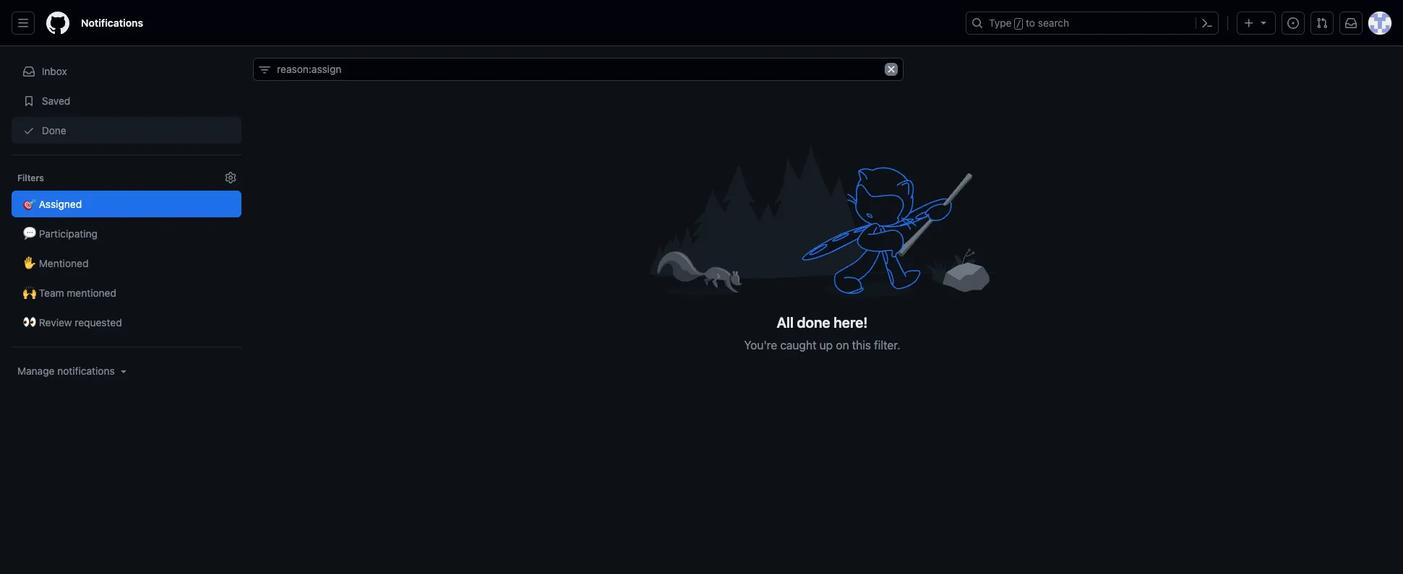 Task type: locate. For each thing, give the bounding box(es) containing it.
🎯
[[23, 198, 36, 210]]

review
[[39, 317, 72, 329]]

to
[[1026, 17, 1035, 29]]

mentioned
[[39, 257, 88, 270]]

on
[[836, 339, 849, 352]]

triangle down image
[[1258, 17, 1269, 28]]

all
[[777, 314, 794, 331]]

command palette image
[[1201, 17, 1213, 29]]

caught
[[780, 339, 817, 352]]

✋ mentioned
[[23, 257, 88, 270]]

💬 participating
[[23, 228, 98, 240]]

notifications
[[81, 17, 143, 29]]

done
[[39, 124, 66, 137]]

manage notifications
[[17, 365, 115, 377]]

🙌
[[23, 287, 36, 299]]

type
[[989, 17, 1012, 29]]

up
[[820, 339, 833, 352]]

all done here!
[[777, 314, 868, 331]]

✋
[[23, 257, 36, 270]]

you're caught up on this filter.
[[744, 339, 900, 352]]

this
[[852, 339, 871, 352]]

check image
[[23, 125, 35, 137]]

requested
[[75, 317, 122, 329]]

None search field
[[253, 58, 904, 81]]

done link
[[12, 117, 242, 144]]

here!
[[834, 314, 868, 331]]

filter zero image
[[649, 139, 996, 303]]

🎯 assigned link
[[12, 191, 242, 218]]

🙌 team mentioned
[[23, 287, 116, 299]]

git pull request image
[[1316, 17, 1328, 29]]

👀 review requested link
[[12, 309, 242, 336]]

team
[[39, 287, 64, 299]]

issue opened image
[[1287, 17, 1299, 29]]



Task type: vqa. For each thing, say whether or not it's contained in the screenshot.
information
no



Task type: describe. For each thing, give the bounding box(es) containing it.
/
[[1016, 19, 1021, 29]]

search
[[1038, 17, 1069, 29]]

filters
[[17, 173, 44, 184]]

notifications element
[[12, 46, 242, 413]]

Filter notifications text field
[[253, 58, 904, 81]]

🎯 assigned
[[23, 198, 82, 210]]

saved
[[39, 95, 70, 107]]

clear filters image
[[885, 63, 898, 76]]

filter image
[[259, 64, 270, 76]]

inbox
[[42, 65, 67, 77]]

inbox image
[[23, 66, 35, 77]]

💬
[[23, 228, 36, 240]]

💬 participating link
[[12, 220, 242, 247]]

👀 review requested
[[23, 317, 122, 329]]

plus image
[[1243, 17, 1255, 29]]

saved link
[[12, 87, 242, 114]]

manage notifications button
[[17, 364, 129, 379]]

notifications link
[[75, 12, 149, 35]]

notifications image
[[1345, 17, 1357, 29]]

✋ mentioned link
[[12, 250, 242, 277]]

assigned
[[39, 198, 82, 210]]

filter.
[[874, 339, 900, 352]]

👀
[[23, 317, 36, 329]]

participating
[[39, 228, 98, 240]]

manage
[[17, 365, 55, 377]]

homepage image
[[46, 12, 69, 35]]

inbox link
[[12, 58, 242, 85]]

type / to search
[[989, 17, 1069, 29]]

triangle down image
[[118, 366, 129, 377]]

customize filters image
[[225, 172, 236, 184]]

bookmark image
[[23, 95, 35, 107]]

mentioned
[[67, 287, 116, 299]]

done
[[797, 314, 830, 331]]

🙌 team mentioned link
[[12, 280, 242, 307]]

notifications
[[57, 365, 115, 377]]

you're
[[744, 339, 777, 352]]



